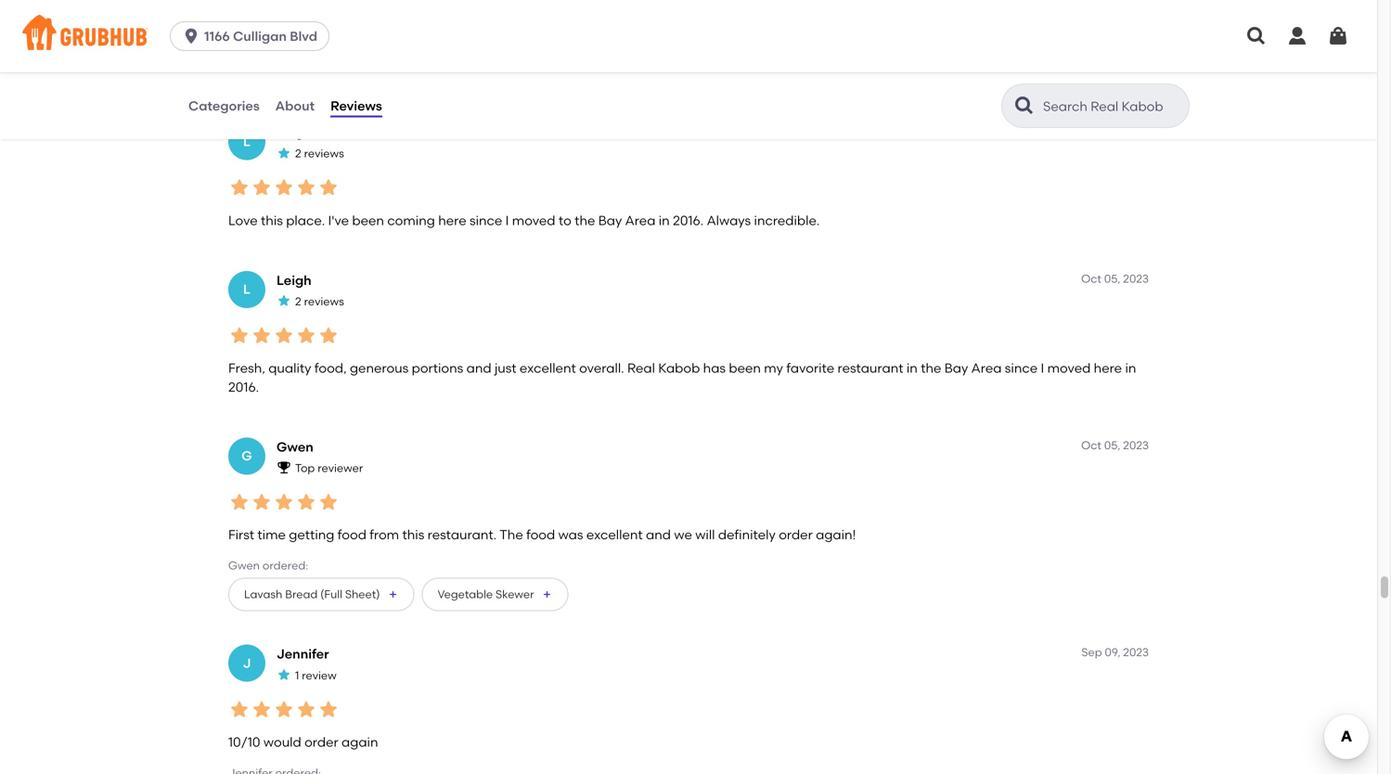 Task type: describe. For each thing, give the bounding box(es) containing it.
1166
[[204, 28, 230, 44]]

jennifer
[[277, 646, 329, 662]]

culligan
[[233, 28, 287, 44]]

(full
[[320, 588, 342, 601]]

0 horizontal spatial this
[[261, 213, 283, 228]]

bread
[[285, 588, 318, 601]]

reviews for food,
[[304, 295, 344, 308]]

gwen for gwen ordered:
[[228, 559, 260, 572]]

oct for incredible.
[[1086, 124, 1107, 137]]

overall.
[[579, 360, 624, 376]]

1166 culligan blvd button
[[170, 21, 337, 51]]

always
[[707, 213, 751, 228]]

sep
[[1082, 646, 1102, 659]]

0 vertical spatial area
[[625, 213, 656, 228]]

05, for fresh, quality food, generous portions and just excellent overall. real kabob has been my favorite restaurant in the bay area since i moved here in 2016.
[[1104, 272, 1121, 285]]

05, for first time getting food from this restaurant.  the food was excellent and we will definitely order again!
[[1104, 438, 1121, 452]]

gwen for gwen
[[277, 439, 313, 455]]

time.
[[481, 65, 513, 81]]

the inside fresh, quality food, generous portions and just excellent overall. real kabob has been my favorite restaurant in the bay area since i moved here in 2016.
[[921, 360, 942, 376]]

1 horizontal spatial order
[[779, 527, 813, 543]]

generous
[[350, 360, 409, 376]]

excellent inside fresh, quality food, generous portions and just excellent overall. real kabob has been my favorite restaurant in the bay area since i moved here in 2016.
[[520, 360, 576, 376]]

blvd
[[290, 28, 317, 44]]

delivered
[[401, 65, 459, 81]]

1 review
[[295, 669, 337, 682]]

from
[[370, 527, 399, 543]]

0 horizontal spatial here
[[438, 213, 467, 228]]

2 reviews for place.
[[295, 147, 344, 160]]

vegetable skewer button
[[422, 578, 569, 611]]

top reviewer
[[295, 461, 363, 475]]

2023 for always
[[1123, 124, 1149, 137]]

main navigation navigation
[[0, 0, 1377, 72]]

the
[[500, 527, 523, 543]]

4 2023 from the top
[[1123, 646, 1149, 659]]

first time getting food from this restaurant.  the food was excellent and we will definitely order again!
[[228, 527, 856, 543]]

moved inside fresh, quality food, generous portions and just excellent overall. real kabob has been my favorite restaurant in the bay area since i moved here in 2016.
[[1048, 360, 1091, 376]]

09,
[[1105, 646, 1121, 659]]

about
[[275, 98, 315, 114]]

love
[[228, 213, 258, 228]]

0 vertical spatial i
[[506, 213, 509, 228]]

i've
[[328, 213, 349, 228]]

well,
[[370, 65, 398, 81]]

has
[[703, 360, 726, 376]]

svg image inside 1166 culligan blvd button
[[182, 27, 201, 45]]

lavash
[[244, 588, 283, 601]]

plus icon image for vegetable skewer
[[542, 589, 553, 600]]

oct for the
[[1081, 272, 1102, 285]]

plus icon image for lavash bread (full sheet)
[[387, 589, 399, 600]]

2 horizontal spatial in
[[1125, 360, 1136, 376]]

1166 culligan blvd
[[204, 28, 317, 44]]

j
[[243, 655, 251, 671]]

vegetable
[[438, 588, 493, 601]]

l for love
[[243, 134, 251, 149]]

reviewer
[[318, 461, 363, 475]]

was
[[558, 527, 583, 543]]

to
[[559, 213, 572, 228]]

quality
[[268, 360, 311, 376]]

categories button
[[187, 72, 261, 139]]

2 vertical spatial oct
[[1081, 438, 1102, 452]]

portions
[[412, 360, 463, 376]]

would
[[263, 734, 301, 750]]

sheet)
[[345, 588, 380, 601]]

leigh for this
[[277, 124, 312, 140]]

0 horizontal spatial been
[[352, 213, 384, 228]]

we
[[674, 527, 692, 543]]

1 food from the left
[[338, 527, 367, 543]]

1
[[295, 669, 299, 682]]



Task type: locate. For each thing, give the bounding box(es) containing it.
1 horizontal spatial gwen
[[277, 439, 313, 455]]

reviews for place.
[[304, 147, 344, 160]]

1 vertical spatial leigh
[[277, 272, 312, 288]]

food, up about
[[267, 65, 299, 81]]

1 2023 from the top
[[1123, 124, 1149, 137]]

1 reviews from the top
[[304, 147, 344, 160]]

i
[[506, 213, 509, 228], [1041, 360, 1044, 376]]

place.
[[286, 213, 325, 228]]

excellent right was
[[586, 527, 643, 543]]

0 vertical spatial 05,
[[1104, 272, 1121, 285]]

favorite
[[786, 360, 835, 376]]

1 2 from the top
[[295, 147, 301, 160]]

0 vertical spatial been
[[352, 213, 384, 228]]

here
[[438, 213, 467, 228], [1094, 360, 1122, 376]]

1 vertical spatial gwen
[[228, 559, 260, 572]]

sep 09, 2023
[[1082, 646, 1149, 659]]

order
[[779, 527, 813, 543], [305, 734, 338, 750]]

food,
[[267, 65, 299, 81], [315, 360, 347, 376]]

plus icon image inside the vegetable skewer button
[[542, 589, 553, 600]]

this right "from"
[[402, 527, 424, 543]]

l
[[243, 134, 251, 149], [243, 281, 251, 297]]

oct 05, 2023 for first time getting food from this restaurant.  the food was excellent and we will definitely order again!
[[1081, 438, 1149, 452]]

trophy icon image
[[277, 460, 291, 475]]

2 for quality
[[295, 295, 301, 308]]

1 vertical spatial order
[[305, 734, 338, 750]]

food right the
[[526, 527, 555, 543]]

1 horizontal spatial and
[[646, 527, 671, 543]]

1 vertical spatial the
[[921, 360, 942, 376]]

lavash bread (full sheet) button
[[228, 578, 414, 611]]

1 horizontal spatial excellent
[[586, 527, 643, 543]]

svg image
[[1246, 25, 1268, 47], [1286, 25, 1309, 47], [1327, 25, 1350, 47], [182, 27, 201, 45]]

just
[[495, 360, 517, 376]]

reviews
[[330, 98, 382, 114]]

1 vertical spatial bay
[[945, 360, 968, 376]]

about button
[[274, 72, 316, 139]]

1 vertical spatial 2
[[295, 295, 301, 308]]

2023 for in
[[1123, 272, 1149, 285]]

2016. left "always"
[[673, 213, 704, 228]]

1 leigh from the top
[[277, 124, 312, 140]]

leigh down about
[[277, 124, 312, 140]]

2 oct 05, 2023 from the top
[[1081, 438, 1149, 452]]

05,
[[1104, 272, 1121, 285], [1104, 438, 1121, 452]]

skewer
[[496, 588, 534, 601]]

0 horizontal spatial bay
[[598, 213, 622, 228]]

0 horizontal spatial 2016.
[[228, 379, 259, 395]]

0 vertical spatial here
[[438, 213, 467, 228]]

2 up quality
[[295, 295, 301, 308]]

2 for this
[[295, 147, 301, 160]]

fresh, quality food, generous portions and just excellent overall. real kabob has been my favorite restaurant in the bay area since i moved here in 2016.
[[228, 360, 1136, 395]]

plus icon image right the skewer
[[542, 589, 553, 600]]

plus icon image
[[387, 589, 399, 600], [542, 589, 553, 600]]

leigh
[[277, 124, 312, 140], [277, 272, 312, 288]]

review
[[302, 669, 337, 682]]

0 vertical spatial since
[[470, 213, 502, 228]]

the right to at top left
[[575, 213, 595, 228]]

will
[[695, 527, 715, 543]]

10/10
[[228, 734, 260, 750]]

again!
[[816, 527, 856, 543]]

0 horizontal spatial food
[[338, 527, 367, 543]]

2 reviews up quality
[[295, 295, 344, 308]]

fresh,
[[228, 360, 265, 376]]

real
[[627, 360, 655, 376]]

love this place. i've been coming here since i moved to the bay area in 2016. always incredible.
[[228, 213, 820, 228]]

l for fresh,
[[243, 281, 251, 297]]

0 vertical spatial bay
[[598, 213, 622, 228]]

1 horizontal spatial this
[[402, 527, 424, 543]]

gwen
[[277, 439, 313, 455], [228, 559, 260, 572]]

0 vertical spatial 2 reviews
[[295, 147, 344, 160]]

0 horizontal spatial order
[[305, 734, 338, 750]]

1 vertical spatial moved
[[1048, 360, 1091, 376]]

reviews button
[[330, 72, 383, 139]]

this
[[261, 213, 283, 228], [402, 527, 424, 543]]

17,
[[1109, 124, 1121, 137]]

good
[[228, 65, 264, 81]]

food left "from"
[[338, 527, 367, 543]]

and left just
[[467, 360, 492, 376]]

gwen ordered:
[[228, 559, 308, 572]]

0 vertical spatial order
[[779, 527, 813, 543]]

1 plus icon image from the left
[[387, 589, 399, 600]]

0 horizontal spatial in
[[659, 213, 670, 228]]

been
[[352, 213, 384, 228], [729, 360, 761, 376]]

1 vertical spatial oct
[[1081, 272, 1102, 285]]

1 vertical spatial food,
[[315, 360, 347, 376]]

2023 for again!
[[1123, 438, 1149, 452]]

food
[[338, 527, 367, 543], [526, 527, 555, 543]]

lavash bread (full sheet)
[[244, 588, 380, 601]]

been right i've
[[352, 213, 384, 228]]

0 vertical spatial and
[[467, 360, 492, 376]]

and left we
[[646, 527, 671, 543]]

excellent right just
[[520, 360, 576, 376]]

1 horizontal spatial been
[[729, 360, 761, 376]]

ordered:
[[263, 559, 308, 572]]

1 horizontal spatial since
[[1005, 360, 1038, 376]]

2 plus icon image from the left
[[542, 589, 553, 600]]

0 vertical spatial 2
[[295, 147, 301, 160]]

bay right to at top left
[[598, 213, 622, 228]]

0 vertical spatial 2016.
[[673, 213, 704, 228]]

getting
[[289, 527, 335, 543]]

2 reviews from the top
[[304, 295, 344, 308]]

1 horizontal spatial here
[[1094, 360, 1122, 376]]

1 horizontal spatial 2016.
[[673, 213, 704, 228]]

since
[[470, 213, 502, 228], [1005, 360, 1038, 376]]

2016. inside fresh, quality food, generous portions and just excellent overall. real kabob has been my favorite restaurant in the bay area since i moved here in 2016.
[[228, 379, 259, 395]]

2 05, from the top
[[1104, 438, 1121, 452]]

2016. down fresh,
[[228, 379, 259, 395]]

1 horizontal spatial plus icon image
[[542, 589, 553, 600]]

1 horizontal spatial the
[[921, 360, 942, 376]]

bay
[[598, 213, 622, 228], [945, 360, 968, 376]]

1 oct 05, 2023 from the top
[[1081, 272, 1149, 285]]

1 05, from the top
[[1104, 272, 1121, 285]]

0 horizontal spatial area
[[625, 213, 656, 228]]

bay inside fresh, quality food, generous portions and just excellent overall. real kabob has been my favorite restaurant in the bay area since i moved here in 2016.
[[945, 360, 968, 376]]

2 2 reviews from the top
[[295, 295, 344, 308]]

0 vertical spatial excellent
[[520, 360, 576, 376]]

1 horizontal spatial i
[[1041, 360, 1044, 376]]

0 horizontal spatial the
[[575, 213, 595, 228]]

Search Real Kabob search field
[[1041, 97, 1183, 115]]

1 vertical spatial this
[[402, 527, 424, 543]]

food, right quality
[[315, 360, 347, 376]]

0 horizontal spatial food,
[[267, 65, 299, 81]]

plus icon image inside the lavash bread (full sheet) button
[[387, 589, 399, 600]]

0 horizontal spatial since
[[470, 213, 502, 228]]

1 horizontal spatial area
[[971, 360, 1002, 376]]

2016.
[[673, 213, 704, 228], [228, 379, 259, 395]]

first
[[228, 527, 254, 543]]

2 reviews
[[295, 147, 344, 160], [295, 295, 344, 308]]

0 vertical spatial reviews
[[304, 147, 344, 160]]

oct 05, 2023
[[1081, 272, 1149, 285], [1081, 438, 1149, 452]]

0 horizontal spatial gwen
[[228, 559, 260, 572]]

l down "love"
[[243, 281, 251, 297]]

time
[[257, 527, 286, 543]]

0 vertical spatial this
[[261, 213, 283, 228]]

0 horizontal spatial and
[[467, 360, 492, 376]]

0 vertical spatial moved
[[512, 213, 556, 228]]

0 horizontal spatial excellent
[[520, 360, 576, 376]]

restaurant.
[[428, 527, 497, 543]]

bay right restaurant
[[945, 360, 968, 376]]

been left my on the top right of the page
[[729, 360, 761, 376]]

1 vertical spatial and
[[646, 527, 671, 543]]

and
[[467, 360, 492, 376], [646, 527, 671, 543]]

the right restaurant
[[921, 360, 942, 376]]

food, inside fresh, quality food, generous portions and just excellent overall. real kabob has been my favorite restaurant in the bay area since i moved here in 2016.
[[315, 360, 347, 376]]

1 vertical spatial 2 reviews
[[295, 295, 344, 308]]

1 vertical spatial area
[[971, 360, 1002, 376]]

1 l from the top
[[243, 134, 251, 149]]

reviews
[[304, 147, 344, 160], [304, 295, 344, 308]]

1 vertical spatial been
[[729, 360, 761, 376]]

0 vertical spatial food,
[[267, 65, 299, 81]]

search icon image
[[1014, 95, 1036, 117]]

1 vertical spatial i
[[1041, 360, 1044, 376]]

since inside fresh, quality food, generous portions and just excellent overall. real kabob has been my favorite restaurant in the bay area since i moved here in 2016.
[[1005, 360, 1038, 376]]

0 horizontal spatial plus icon image
[[387, 589, 399, 600]]

1 horizontal spatial bay
[[945, 360, 968, 376]]

1 horizontal spatial in
[[907, 360, 918, 376]]

my
[[764, 360, 783, 376]]

2 leigh from the top
[[277, 272, 312, 288]]

coming
[[387, 213, 435, 228]]

in
[[659, 213, 670, 228], [907, 360, 918, 376], [1125, 360, 1136, 376]]

on
[[462, 65, 478, 81]]

0 vertical spatial leigh
[[277, 124, 312, 140]]

oct
[[1086, 124, 1107, 137], [1081, 272, 1102, 285], [1081, 438, 1102, 452]]

2
[[295, 147, 301, 160], [295, 295, 301, 308]]

10/10 would order again
[[228, 734, 378, 750]]

l down categories
[[243, 134, 251, 149]]

good food, packaged well, delivered on time.
[[228, 65, 513, 81]]

1 vertical spatial 2016.
[[228, 379, 259, 395]]

0 horizontal spatial moved
[[512, 213, 556, 228]]

1 horizontal spatial food,
[[315, 360, 347, 376]]

2 down about button
[[295, 147, 301, 160]]

1 horizontal spatial moved
[[1048, 360, 1091, 376]]

categories
[[188, 98, 260, 114]]

order left 'again!'
[[779, 527, 813, 543]]

here inside fresh, quality food, generous portions and just excellent overall. real kabob has been my favorite restaurant in the bay area since i moved here in 2016.
[[1094, 360, 1122, 376]]

0 horizontal spatial i
[[506, 213, 509, 228]]

the
[[575, 213, 595, 228], [921, 360, 942, 376]]

this right "love"
[[261, 213, 283, 228]]

plus icon image right sheet)
[[387, 589, 399, 600]]

and inside fresh, quality food, generous portions and just excellent overall. real kabob has been my favorite restaurant in the bay area since i moved here in 2016.
[[467, 360, 492, 376]]

1 2 reviews from the top
[[295, 147, 344, 160]]

vegetable skewer
[[438, 588, 534, 601]]

i inside fresh, quality food, generous portions and just excellent overall. real kabob has been my favorite restaurant in the bay area since i moved here in 2016.
[[1041, 360, 1044, 376]]

2 reviews for food,
[[295, 295, 344, 308]]

g
[[242, 448, 252, 464]]

oct 05, 2023 for fresh, quality food, generous portions and just excellent overall. real kabob has been my favorite restaurant in the bay area since i moved here in 2016.
[[1081, 272, 1149, 285]]

0 vertical spatial gwen
[[277, 439, 313, 455]]

restaurant
[[838, 360, 904, 376]]

again
[[342, 734, 378, 750]]

leigh for quality
[[277, 272, 312, 288]]

0 vertical spatial oct 05, 2023
[[1081, 272, 1149, 285]]

reviews up quality
[[304, 295, 344, 308]]

1 vertical spatial reviews
[[304, 295, 344, 308]]

0 vertical spatial the
[[575, 213, 595, 228]]

gwen down first
[[228, 559, 260, 572]]

1 vertical spatial since
[[1005, 360, 1038, 376]]

2 l from the top
[[243, 281, 251, 297]]

reviews down about button
[[304, 147, 344, 160]]

been inside fresh, quality food, generous portions and just excellent overall. real kabob has been my favorite restaurant in the bay area since i moved here in 2016.
[[729, 360, 761, 376]]

packaged
[[302, 65, 367, 81]]

2 food from the left
[[526, 527, 555, 543]]

3 2023 from the top
[[1123, 438, 1149, 452]]

incredible.
[[754, 213, 820, 228]]

area inside fresh, quality food, generous portions and just excellent overall. real kabob has been my favorite restaurant in the bay area since i moved here in 2016.
[[971, 360, 1002, 376]]

kabob
[[658, 360, 700, 376]]

2 reviews down about button
[[295, 147, 344, 160]]

moved
[[512, 213, 556, 228], [1048, 360, 1091, 376]]

1 vertical spatial excellent
[[586, 527, 643, 543]]

leigh down place.
[[277, 272, 312, 288]]

definitely
[[718, 527, 776, 543]]

2 2 from the top
[[295, 295, 301, 308]]

0 vertical spatial l
[[243, 134, 251, 149]]

gwen up top
[[277, 439, 313, 455]]

top
[[295, 461, 315, 475]]

1 horizontal spatial food
[[526, 527, 555, 543]]

1 vertical spatial 05,
[[1104, 438, 1121, 452]]

2 2023 from the top
[[1123, 272, 1149, 285]]

star icon image
[[228, 29, 251, 51], [251, 29, 273, 51], [273, 29, 295, 51], [295, 29, 317, 51], [317, 29, 340, 51], [277, 146, 291, 160], [228, 177, 251, 199], [251, 177, 273, 199], [273, 177, 295, 199], [295, 177, 317, 199], [317, 177, 340, 199], [277, 293, 291, 308], [228, 324, 251, 347], [251, 324, 273, 347], [273, 324, 295, 347], [295, 324, 317, 347], [317, 324, 340, 347], [228, 491, 251, 513], [251, 491, 273, 513], [273, 491, 295, 513], [295, 491, 317, 513], [317, 491, 340, 513], [277, 667, 291, 682], [228, 698, 251, 721], [251, 698, 273, 721], [273, 698, 295, 721], [295, 698, 317, 721], [317, 698, 340, 721]]

1 vertical spatial l
[[243, 281, 251, 297]]

oct 17, 2023
[[1086, 124, 1149, 137]]

order left again
[[305, 734, 338, 750]]

1 vertical spatial here
[[1094, 360, 1122, 376]]

1 vertical spatial oct 05, 2023
[[1081, 438, 1149, 452]]

0 vertical spatial oct
[[1086, 124, 1107, 137]]



Task type: vqa. For each thing, say whether or not it's contained in the screenshot.
bottom excellent
yes



